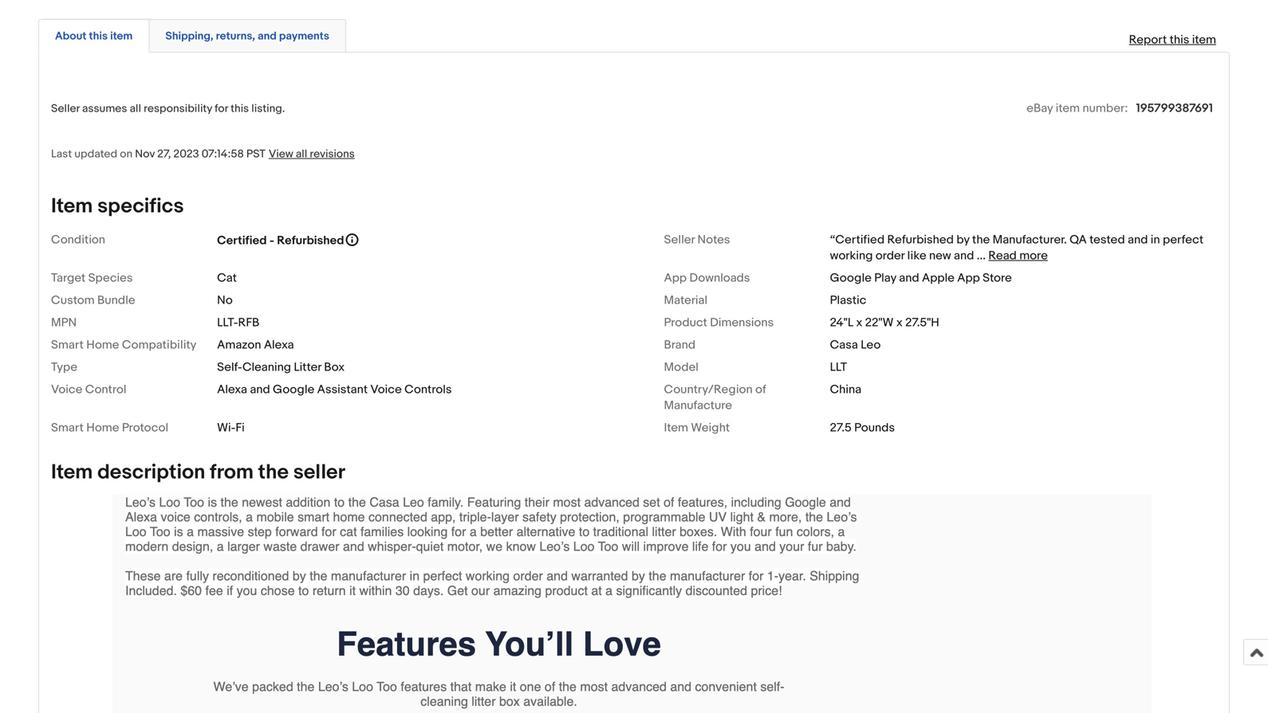 Task type: locate. For each thing, give the bounding box(es) containing it.
tab list
[[38, 16, 1230, 53]]

google down working
[[830, 271, 872, 286]]

home for compatibility
[[86, 338, 119, 353]]

number:
[[1083, 101, 1128, 116]]

app
[[664, 271, 687, 286], [957, 271, 980, 286]]

0 vertical spatial seller
[[51, 102, 80, 116]]

certified
[[217, 234, 267, 248]]

seller left notes
[[664, 233, 695, 247]]

manufacture
[[664, 399, 732, 413]]

view
[[269, 148, 293, 161]]

google
[[830, 271, 872, 286], [273, 383, 315, 397]]

seller for seller notes
[[664, 233, 695, 247]]

species
[[88, 271, 133, 286]]

cat
[[217, 271, 237, 286]]

custom
[[51, 294, 95, 308]]

voice down type
[[51, 383, 82, 397]]

1 home from the top
[[86, 338, 119, 353]]

country/region
[[664, 383, 753, 397]]

0 horizontal spatial voice
[[51, 383, 82, 397]]

this right report
[[1170, 33, 1190, 47]]

1 horizontal spatial refurbished
[[887, 233, 954, 247]]

"certified refurbished by the manufacturer.  qa tested and in perfect working order like new and ...
[[830, 233, 1204, 263]]

control
[[85, 383, 126, 397]]

shipping,
[[165, 29, 213, 43]]

tested
[[1090, 233, 1125, 247]]

all right view
[[296, 148, 307, 161]]

home
[[86, 338, 119, 353], [86, 421, 119, 436]]

alexa and google assistant voice controls
[[217, 383, 452, 397]]

item right 'ebay'
[[1056, 101, 1080, 116]]

llt-rfb
[[217, 316, 259, 330]]

app down ...
[[957, 271, 980, 286]]

195799387691
[[1136, 101, 1213, 116]]

0 horizontal spatial this
[[89, 29, 108, 43]]

fi
[[236, 421, 245, 436]]

0 horizontal spatial app
[[664, 271, 687, 286]]

item right report
[[1192, 33, 1216, 47]]

amazon
[[217, 338, 261, 353]]

dimensions
[[710, 316, 774, 330]]

1 horizontal spatial app
[[957, 271, 980, 286]]

x right 24"l
[[856, 316, 863, 330]]

item description from the seller
[[51, 461, 345, 485]]

seller left assumes
[[51, 102, 80, 116]]

self-
[[217, 361, 242, 375]]

07:14:58
[[202, 148, 244, 161]]

seller
[[51, 102, 80, 116], [664, 233, 695, 247]]

1 horizontal spatial voice
[[370, 383, 402, 397]]

smart
[[51, 338, 84, 353], [51, 421, 84, 436]]

1 horizontal spatial google
[[830, 271, 872, 286]]

working
[[830, 249, 873, 263]]

all right assumes
[[130, 102, 141, 116]]

condition
[[51, 233, 105, 247]]

item for about this item
[[110, 29, 133, 43]]

read
[[989, 249, 1017, 263]]

1 vertical spatial seller
[[664, 233, 695, 247]]

the for by
[[972, 233, 990, 247]]

item inside about this item 'button'
[[110, 29, 133, 43]]

smart for smart home protocol
[[51, 421, 84, 436]]

weight
[[691, 421, 730, 436]]

refurbished up like
[[887, 233, 954, 247]]

1 vertical spatial all
[[296, 148, 307, 161]]

1 vertical spatial alexa
[[217, 383, 247, 397]]

this inside 'button'
[[89, 29, 108, 43]]

updated
[[74, 148, 117, 161]]

1 horizontal spatial x
[[896, 316, 903, 330]]

1 horizontal spatial seller
[[664, 233, 695, 247]]

box
[[324, 361, 345, 375]]

0 vertical spatial google
[[830, 271, 872, 286]]

country/region of manufacture
[[664, 383, 766, 413]]

item up condition
[[51, 194, 93, 219]]

0 vertical spatial the
[[972, 233, 990, 247]]

item right about
[[110, 29, 133, 43]]

play
[[874, 271, 896, 286]]

1 vertical spatial google
[[273, 383, 315, 397]]

the up ...
[[972, 233, 990, 247]]

1 vertical spatial smart
[[51, 421, 84, 436]]

home down control
[[86, 421, 119, 436]]

27.5 pounds
[[830, 421, 895, 436]]

and right returns,
[[258, 29, 277, 43]]

more
[[1020, 249, 1048, 263]]

no
[[217, 294, 233, 308]]

this right about
[[89, 29, 108, 43]]

the for from
[[258, 461, 289, 485]]

item down manufacture
[[664, 421, 688, 436]]

2 vertical spatial item
[[51, 461, 93, 485]]

the right from
[[258, 461, 289, 485]]

order
[[876, 249, 905, 263]]

1 vertical spatial home
[[86, 421, 119, 436]]

smart down 'voice control'
[[51, 421, 84, 436]]

llt-
[[217, 316, 238, 330]]

smart home protocol
[[51, 421, 168, 436]]

item down smart home protocol
[[51, 461, 93, 485]]

item specifics
[[51, 194, 184, 219]]

refurbished
[[887, 233, 954, 247], [277, 234, 344, 248]]

refurbished right -
[[277, 234, 344, 248]]

x right 22"w at the top right of page
[[896, 316, 903, 330]]

0 horizontal spatial google
[[273, 383, 315, 397]]

like
[[907, 249, 927, 263]]

27.5
[[830, 421, 852, 436]]

...
[[977, 249, 986, 263]]

0 horizontal spatial the
[[258, 461, 289, 485]]

and inside button
[[258, 29, 277, 43]]

0 vertical spatial smart
[[51, 338, 84, 353]]

1 horizontal spatial the
[[972, 233, 990, 247]]

mpn
[[51, 316, 77, 330]]

app downloads
[[664, 271, 750, 286]]

item for report this item
[[1192, 33, 1216, 47]]

alexa down self- at the bottom left of page
[[217, 383, 247, 397]]

2 home from the top
[[86, 421, 119, 436]]

2 smart from the top
[[51, 421, 84, 436]]

the inside "certified refurbished by the manufacturer.  qa tested and in perfect working order like new and ...
[[972, 233, 990, 247]]

new
[[929, 249, 951, 263]]

home up control
[[86, 338, 119, 353]]

item
[[51, 194, 93, 219], [664, 421, 688, 436], [51, 461, 93, 485]]

rfb
[[238, 316, 259, 330]]

google down self-cleaning litter box on the bottom left of the page
[[273, 383, 315, 397]]

0 horizontal spatial alexa
[[217, 383, 247, 397]]

perfect
[[1163, 233, 1204, 247]]

24"l x 22"w x 27.5"h
[[830, 316, 939, 330]]

2 horizontal spatial this
[[1170, 33, 1190, 47]]

report this item link
[[1121, 25, 1224, 55]]

0 horizontal spatial item
[[110, 29, 133, 43]]

bundle
[[97, 294, 135, 308]]

0 horizontal spatial x
[[856, 316, 863, 330]]

google play and apple app store
[[830, 271, 1012, 286]]

returns,
[[216, 29, 255, 43]]

1 horizontal spatial item
[[1056, 101, 1080, 116]]

item
[[110, 29, 133, 43], [1192, 33, 1216, 47], [1056, 101, 1080, 116]]

alexa
[[264, 338, 294, 353], [217, 383, 247, 397]]

0 horizontal spatial all
[[130, 102, 141, 116]]

0 horizontal spatial seller
[[51, 102, 80, 116]]

app up material
[[664, 271, 687, 286]]

1 vertical spatial the
[[258, 461, 289, 485]]

by
[[957, 233, 970, 247]]

2 horizontal spatial item
[[1192, 33, 1216, 47]]

in
[[1151, 233, 1160, 247]]

downloads
[[690, 271, 750, 286]]

0 vertical spatial home
[[86, 338, 119, 353]]

x
[[856, 316, 863, 330], [896, 316, 903, 330]]

1 horizontal spatial alexa
[[264, 338, 294, 353]]

smart for smart home compatibility
[[51, 338, 84, 353]]

tab list containing about this item
[[38, 16, 1230, 53]]

smart up type
[[51, 338, 84, 353]]

and down by
[[954, 249, 974, 263]]

voice left 'controls'
[[370, 383, 402, 397]]

store
[[983, 271, 1012, 286]]

item for item description from the seller
[[51, 461, 93, 485]]

1 vertical spatial item
[[664, 421, 688, 436]]

0 vertical spatial alexa
[[264, 338, 294, 353]]

this right for at the left top of page
[[231, 102, 249, 116]]

assumes
[[82, 102, 127, 116]]

seller for seller assumes all responsibility for this listing.
[[51, 102, 80, 116]]

alexa up self-cleaning litter box on the bottom left of the page
[[264, 338, 294, 353]]

china
[[830, 383, 862, 397]]

0 vertical spatial item
[[51, 194, 93, 219]]

0 vertical spatial all
[[130, 102, 141, 116]]

item inside report this item link
[[1192, 33, 1216, 47]]

1 smart from the top
[[51, 338, 84, 353]]

the
[[972, 233, 990, 247], [258, 461, 289, 485]]



Task type: describe. For each thing, give the bounding box(es) containing it.
about this item button
[[55, 29, 133, 44]]

and down 'cleaning'
[[250, 383, 270, 397]]

wi-fi
[[217, 421, 245, 436]]

home for protocol
[[86, 421, 119, 436]]

last updated on nov 27, 2023 07:14:58 pst view all revisions
[[51, 148, 355, 161]]

item for item specifics
[[51, 194, 93, 219]]

brand
[[664, 338, 696, 353]]

self-cleaning litter box
[[217, 361, 345, 375]]

target species
[[51, 271, 133, 286]]

material
[[664, 294, 708, 308]]

and down like
[[899, 271, 919, 286]]

about
[[55, 29, 86, 43]]

from
[[210, 461, 254, 485]]

2 x from the left
[[896, 316, 903, 330]]

product
[[664, 316, 707, 330]]

payments
[[279, 29, 329, 43]]

last
[[51, 148, 72, 161]]

24"l
[[830, 316, 854, 330]]

1 x from the left
[[856, 316, 863, 330]]

controls
[[405, 383, 452, 397]]

responsibility
[[144, 102, 212, 116]]

for
[[215, 102, 228, 116]]

and left in
[[1128, 233, 1148, 247]]

target
[[51, 271, 86, 286]]

listing.
[[251, 102, 285, 116]]

plastic
[[830, 294, 867, 308]]

voice control
[[51, 383, 126, 397]]

on
[[120, 148, 133, 161]]

seller notes
[[664, 233, 730, 247]]

description
[[97, 461, 205, 485]]

read more button
[[989, 249, 1048, 263]]

type
[[51, 361, 77, 375]]

22"w
[[865, 316, 894, 330]]

refurbished inside "certified refurbished by the manufacturer.  qa tested and in perfect working order like new and ...
[[887, 233, 954, 247]]

this for about
[[89, 29, 108, 43]]

leo
[[861, 338, 881, 353]]

this for report
[[1170, 33, 1190, 47]]

seller assumes all responsibility for this listing.
[[51, 102, 285, 116]]

report
[[1129, 33, 1167, 47]]

qa
[[1070, 233, 1087, 247]]

-
[[269, 234, 274, 248]]

certified - refurbished
[[217, 234, 344, 248]]

manufacturer.
[[993, 233, 1067, 247]]

0 horizontal spatial refurbished
[[277, 234, 344, 248]]

shipping, returns, and payments
[[165, 29, 329, 43]]

compatibility
[[122, 338, 197, 353]]

cleaning
[[242, 361, 291, 375]]

assistant
[[317, 383, 368, 397]]

nov
[[135, 148, 155, 161]]

pounds
[[854, 421, 895, 436]]

custom bundle
[[51, 294, 135, 308]]

27,
[[157, 148, 171, 161]]

revisions
[[310, 148, 355, 161]]

item weight
[[664, 421, 730, 436]]

27.5"h
[[905, 316, 939, 330]]

wi-
[[217, 421, 236, 436]]

smart home compatibility
[[51, 338, 197, 353]]

specifics
[[97, 194, 184, 219]]

shipping, returns, and payments button
[[165, 29, 329, 44]]

notes
[[698, 233, 730, 247]]

pst
[[246, 148, 266, 161]]

litter
[[294, 361, 321, 375]]

1 app from the left
[[664, 271, 687, 286]]

report this item
[[1129, 33, 1216, 47]]

casa leo
[[830, 338, 881, 353]]

view all revisions link
[[266, 147, 355, 161]]

about this item
[[55, 29, 133, 43]]

2 voice from the left
[[370, 383, 402, 397]]

item for item weight
[[664, 421, 688, 436]]

casa
[[830, 338, 858, 353]]

protocol
[[122, 421, 168, 436]]

1 horizontal spatial this
[[231, 102, 249, 116]]

2 app from the left
[[957, 271, 980, 286]]

amazon alexa
[[217, 338, 294, 353]]

1 voice from the left
[[51, 383, 82, 397]]

2023
[[173, 148, 199, 161]]

read more
[[989, 249, 1048, 263]]

apple
[[922, 271, 955, 286]]

1 horizontal spatial all
[[296, 148, 307, 161]]

product dimensions
[[664, 316, 774, 330]]

llt
[[830, 361, 847, 375]]

model
[[664, 361, 699, 375]]

ebay item number: 195799387691
[[1027, 101, 1213, 116]]



Task type: vqa. For each thing, say whether or not it's contained in the screenshot.
the Seller related to Seller Notes
yes



